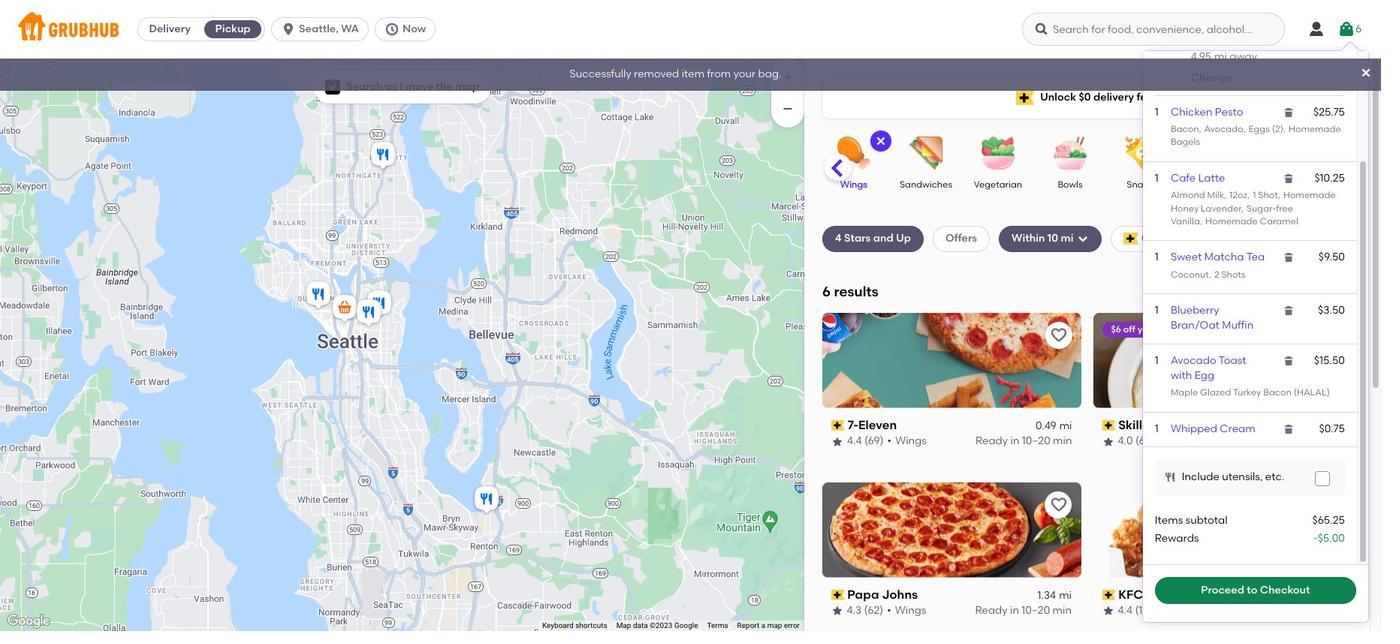 Task type: locate. For each thing, give the bounding box(es) containing it.
svg image left search
[[328, 83, 337, 92]]

4.4 down the 'kfc'
[[1118, 605, 1133, 618]]

chicken pesto link
[[1171, 106, 1243, 119]]

star icon image for papa
[[832, 606, 844, 618]]

ready in 10–20 min down checkout
[[1247, 605, 1343, 618]]

1 vertical spatial your
[[1138, 324, 1157, 335]]

unlock $0 delivery fees
[[1040, 91, 1158, 104]]

matcha
[[1205, 251, 1244, 264]]

mi for papa johns
[[1060, 590, 1072, 602]]

subscription pass image
[[832, 421, 845, 431], [832, 590, 845, 601]]

save this restaurant image left $6
[[1050, 327, 1068, 345]]

min down 0.49 mi
[[1053, 435, 1072, 448]]

subscription pass image for papa johns
[[832, 590, 845, 601]]

• right (62)
[[888, 605, 892, 618]]

-$5.00
[[1314, 533, 1345, 545]]

1 down fees
[[1155, 106, 1159, 119]]

almond milk 12oz 1 shot
[[1171, 190, 1278, 201]]

snacks image
[[1116, 137, 1169, 170]]

subscription pass image left skillet
[[1102, 421, 1116, 431]]

star icon image left 4.4 (69)
[[832, 436, 844, 448]]

7 eleven image
[[329, 293, 359, 326]]

cafe
[[1171, 172, 1196, 185], [1348, 180, 1370, 190]]

mi for 7-eleven
[[1060, 420, 1072, 433]]

• right (69)
[[888, 435, 892, 448]]

• right (1806) at the right bottom of the page
[[1169, 605, 1173, 618]]

1 vertical spatial grubhub plus flag logo image
[[1123, 233, 1139, 245]]

ready in 10–20 min down 0.49
[[976, 435, 1072, 448]]

coconut
[[1171, 269, 1209, 280]]

cafe latte
[[1171, 172, 1225, 185]]

proceed to checkout
[[1201, 584, 1310, 597]]

homemade down wraps
[[1284, 190, 1336, 201]]

include
[[1182, 471, 1220, 484]]

2
[[1215, 269, 1220, 280]]

whipped cream link
[[1171, 423, 1256, 435]]

0.49
[[1036, 420, 1057, 433]]

your left bag.
[[734, 68, 756, 81]]

1 horizontal spatial bacon
[[1264, 388, 1292, 398]]

open now (10:33am)
[[1228, 232, 1336, 245]]

include utensils, etc.
[[1182, 471, 1285, 484]]

Search for food, convenience, alcohol... search field
[[1022, 13, 1285, 46]]

mi for skillet diner @ capitol hill
[[1330, 420, 1343, 433]]

1 right skillet
[[1155, 423, 1159, 435]]

ready in 10–20 min down 1.34
[[976, 605, 1072, 618]]

items
[[1155, 514, 1183, 527]]

bacon
[[1171, 124, 1199, 135], [1264, 388, 1292, 398]]

1 down grubhub+
[[1155, 251, 1159, 264]]

min down '1.34 mi'
[[1053, 605, 1072, 618]]

min down the 1.70 mi
[[1324, 605, 1343, 618]]

save this restaurant button for papa johns
[[1045, 492, 1072, 519]]

save this restaurant image
[[1321, 327, 1339, 345], [1050, 496, 1068, 514]]

johns
[[883, 588, 918, 602]]

cafe right $10.25
[[1348, 180, 1370, 190]]

1 horizontal spatial grubhub plus flag logo image
[[1123, 233, 1139, 245]]

1 vertical spatial now
[[1259, 232, 1283, 245]]

0 vertical spatial subscription pass image
[[832, 421, 845, 431]]

red robin image
[[471, 484, 501, 517]]

cafe for cafe latte
[[1171, 172, 1196, 185]]

subscription pass image
[[1102, 421, 1116, 431], [1102, 590, 1116, 601]]

0 horizontal spatial cafe
[[1171, 172, 1196, 185]]

now down caramel
[[1259, 232, 1283, 245]]

avocado up egg
[[1171, 354, 1217, 367]]

$5.00
[[1318, 533, 1345, 545]]

svg image right wa
[[385, 22, 400, 37]]

avocado inside avocado toast with egg
[[1171, 354, 1217, 367]]

avocado toast with egg
[[1171, 354, 1247, 382]]

kfc
[[1119, 588, 1143, 602]]

subscription pass image left 7-
[[832, 421, 845, 431]]

1 vertical spatial avocado
[[1171, 354, 1217, 367]]

chicken pesto
[[1171, 106, 1243, 119]]

©2023
[[650, 622, 673, 630]]

mi right 1.34
[[1060, 590, 1072, 602]]

tooltip
[[1143, 0, 1368, 623]]

0 vertical spatial avocado
[[1205, 124, 1244, 135]]

cafe up almond
[[1171, 172, 1196, 185]]

1 down snacks image
[[1155, 172, 1159, 185]]

1 horizontal spatial 4.4
[[1118, 605, 1133, 618]]

wings for eleven
[[895, 435, 927, 448]]

1 vertical spatial 6
[[823, 283, 831, 300]]

10–20 down the 1.70 at the bottom
[[1293, 605, 1321, 618]]

save this restaurant button for kfc
[[1316, 492, 1343, 519]]

min down 0.78 mi
[[1324, 435, 1343, 448]]

• wings down diner
[[1165, 435, 1204, 448]]

• for johns
[[888, 605, 892, 618]]

1 vertical spatial map
[[767, 622, 782, 630]]

homemade down $25.75
[[1289, 124, 1341, 135]]

10–20 down 0.78
[[1293, 435, 1321, 448]]

homemade inside homemade honey lavender
[[1284, 190, 1336, 201]]

1 horizontal spatial 6
[[1356, 22, 1362, 35]]

$15.50
[[1314, 354, 1345, 367]]

google image
[[4, 612, 53, 632]]

0 vertical spatial bacon
[[1171, 124, 1199, 135]]

minus icon image
[[780, 101, 795, 116]]

shortcuts
[[576, 622, 607, 630]]

map right the
[[455, 80, 479, 93]]

homemade inside homemade bagels
[[1289, 124, 1341, 135]]

0 vertical spatial save this restaurant image
[[1321, 327, 1339, 345]]

ready in 10–20 min for johns
[[976, 605, 1072, 618]]

wings for johns
[[896, 605, 927, 618]]

star icon image left the 4.0 at the bottom
[[1102, 436, 1114, 448]]

min for diner
[[1324, 435, 1343, 448]]

0 vertical spatial save this restaurant image
[[1050, 327, 1068, 345]]

bowls image
[[1044, 137, 1097, 170]]

4.4 for 7-eleven
[[847, 435, 862, 448]]

0 horizontal spatial map
[[455, 80, 479, 93]]

egg
[[1195, 370, 1215, 382]]

6 inside button
[[1356, 22, 1362, 35]]

toast
[[1219, 354, 1247, 367]]

avocado down pesto
[[1205, 124, 1244, 135]]

homemade
[[1289, 124, 1341, 135], [1284, 190, 1336, 201], [1206, 216, 1258, 227]]

12oz
[[1230, 190, 1248, 201]]

7-eleven
[[848, 418, 897, 433]]

10–20 for eleven
[[1022, 435, 1051, 448]]

wings down the skillet diner @ capitol hill
[[1172, 435, 1204, 448]]

papa johns
[[848, 588, 918, 602]]

bran/oat
[[1171, 319, 1220, 332]]

svg image
[[1308, 20, 1326, 38], [1338, 20, 1356, 38], [281, 22, 296, 37], [1360, 67, 1372, 79], [1283, 107, 1295, 119], [875, 135, 887, 147], [1283, 252, 1295, 264], [1283, 305, 1295, 317], [1318, 475, 1327, 484]]

star icon image
[[832, 436, 844, 448], [1102, 436, 1114, 448], [832, 606, 844, 618], [1102, 606, 1114, 618]]

grubhub plus flag logo image left grubhub+
[[1123, 233, 1139, 245]]

svg image inside 6 button
[[1338, 20, 1356, 38]]

wings image
[[828, 137, 880, 170]]

1.70 mi
[[1310, 590, 1343, 602]]

1 horizontal spatial cafe
[[1348, 180, 1370, 190]]

wings right (69)
[[895, 435, 927, 448]]

mi right 0.78
[[1330, 420, 1343, 433]]

bacon avocado eggs (2)
[[1171, 124, 1284, 135]]

7-eleven logo image
[[823, 313, 1081, 408]]

0 vertical spatial 6
[[1356, 22, 1362, 35]]

subscription pass image left the 'kfc'
[[1102, 590, 1116, 601]]

0 horizontal spatial bacon
[[1171, 124, 1199, 135]]

0 vertical spatial your
[[734, 68, 756, 81]]

1 vertical spatial subscription pass image
[[1102, 590, 1116, 601]]

4.4 for kfc
[[1118, 605, 1133, 618]]

grubhub plus flag logo image left the unlock
[[1016, 91, 1034, 105]]

eleven
[[859, 418, 897, 433]]

save this restaurant image
[[1050, 327, 1068, 345], [1321, 496, 1339, 514]]

save this restaurant button for 7-eleven
[[1045, 322, 1072, 349]]

save this restaurant image up the $65.25
[[1321, 496, 1339, 514]]

0 vertical spatial now
[[403, 23, 426, 35]]

0 vertical spatial 4.4
[[847, 435, 862, 448]]

1
[[1155, 106, 1159, 119], [1155, 172, 1159, 185], [1253, 190, 1256, 201], [1155, 251, 1159, 264], [1155, 304, 1159, 317], [1155, 354, 1159, 367], [1155, 423, 1159, 435]]

1 up $6 off your order of $15+
[[1155, 304, 1159, 317]]

0 horizontal spatial save this restaurant image
[[1050, 496, 1068, 514]]

homemade for $10.25
[[1284, 190, 1336, 201]]

10–20 down 0.49
[[1022, 435, 1051, 448]]

1 subscription pass image from the top
[[1102, 421, 1116, 431]]

homemade down lavender
[[1206, 216, 1258, 227]]

1 horizontal spatial save this restaurant image
[[1321, 496, 1339, 514]]

in for diner
[[1281, 435, 1290, 448]]

skillet diner @ capitol hill image
[[353, 297, 383, 330]]

mi right 0.49
[[1060, 420, 1072, 433]]

wings down johns
[[896, 605, 927, 618]]

0 horizontal spatial 4.4
[[847, 435, 862, 448]]

• for eleven
[[888, 435, 892, 448]]

• wings right (69)
[[888, 435, 927, 448]]

tea
[[1247, 251, 1265, 264]]

now up search as i move the map
[[403, 23, 426, 35]]

subscription pass image left papa
[[832, 590, 845, 601]]

luciano's pizza & pasta (lake city way ne) image
[[368, 139, 398, 172]]

main navigation navigation
[[0, 0, 1381, 59]]

1 vertical spatial save this restaurant image
[[1321, 496, 1339, 514]]

1 subscription pass image from the top
[[832, 421, 845, 431]]

1 vertical spatial homemade
[[1284, 190, 1336, 201]]

ready in 10–20 min for diner
[[1247, 435, 1343, 448]]

svg image
[[385, 22, 400, 37], [1034, 22, 1049, 37], [328, 83, 337, 92], [1283, 173, 1295, 185], [1077, 233, 1089, 245], [1283, 355, 1295, 367], [1283, 423, 1295, 435], [1164, 472, 1176, 484]]

away
[[1230, 50, 1258, 63]]

0 vertical spatial grubhub plus flag logo image
[[1016, 91, 1034, 105]]

your right off
[[1138, 324, 1157, 335]]

mi right the 1.70 at the bottom
[[1330, 590, 1343, 602]]

1 horizontal spatial now
[[1259, 232, 1283, 245]]

6 button
[[1338, 16, 1362, 43]]

open
[[1228, 232, 1257, 245]]

10–20 down 1.34
[[1022, 605, 1051, 618]]

ready for johns
[[976, 605, 1008, 618]]

pickup
[[215, 23, 251, 35]]

1 vertical spatial 4.4
[[1118, 605, 1133, 618]]

glazed
[[1200, 388, 1231, 398]]

bacon up bagels
[[1171, 124, 1199, 135]]

1 left shot
[[1253, 190, 1256, 201]]

@
[[1192, 418, 1203, 433]]

bacon right turkey
[[1264, 388, 1292, 398]]

almond
[[1171, 190, 1205, 201]]

delivery
[[1094, 91, 1134, 104]]

sweet
[[1171, 251, 1202, 264]]

change
[[1191, 72, 1233, 84]]

4.4 down 7-
[[847, 435, 862, 448]]

the
[[436, 80, 453, 93]]

kfc image
[[303, 279, 333, 312]]

google
[[674, 622, 698, 630]]

0 horizontal spatial now
[[403, 23, 426, 35]]

map right a
[[767, 622, 782, 630]]

data
[[633, 622, 648, 630]]

cafe image
[[1333, 137, 1381, 170]]

min for eleven
[[1053, 435, 1072, 448]]

0 vertical spatial subscription pass image
[[1102, 421, 1116, 431]]

shot
[[1258, 190, 1278, 201]]

latte
[[1199, 172, 1225, 185]]

unlock
[[1040, 91, 1076, 104]]

skillet diner @ capitol hill logo image
[[1093, 313, 1352, 408]]

ready in 10–20 min down 0.78
[[1247, 435, 1343, 448]]

grubhub plus flag logo image
[[1016, 91, 1034, 105], [1123, 233, 1139, 245]]

min
[[1053, 435, 1072, 448], [1324, 435, 1343, 448], [1053, 605, 1072, 618], [1324, 605, 1343, 618]]

grubhub plus flag logo image for unlock $0 delivery fees
[[1016, 91, 1034, 105]]

keyboard
[[542, 622, 574, 630]]

4.4 (1806)
[[1118, 605, 1165, 618]]

star icon image left 4.3 on the bottom
[[832, 606, 844, 618]]

2 subscription pass image from the top
[[1102, 590, 1116, 601]]

mi
[[1215, 50, 1227, 63], [1061, 232, 1074, 245], [1060, 420, 1072, 433], [1330, 420, 1343, 433], [1060, 590, 1072, 602], [1330, 590, 1343, 602]]

2 subscription pass image from the top
[[832, 590, 845, 601]]

2 vertical spatial homemade
[[1206, 216, 1258, 227]]

papa johns image
[[364, 288, 394, 321]]

svg image inside now button
[[385, 22, 400, 37]]

0 vertical spatial homemade
[[1289, 124, 1341, 135]]

0 horizontal spatial grubhub plus flag logo image
[[1016, 91, 1034, 105]]

search as i move the map
[[346, 80, 479, 93]]

1 down $6 off your order of $15+
[[1155, 354, 1159, 367]]

0 horizontal spatial save this restaurant image
[[1050, 327, 1068, 345]]

• down diner
[[1165, 435, 1169, 448]]

• wings down johns
[[888, 605, 927, 618]]

in for eleven
[[1011, 435, 1020, 448]]

maple
[[1171, 388, 1198, 398]]

6
[[1356, 22, 1362, 35], [823, 283, 831, 300]]

0 horizontal spatial 6
[[823, 283, 831, 300]]

subscription pass image for kfc
[[1102, 590, 1116, 601]]

successfully removed item from your bag.
[[570, 68, 782, 81]]

1 vertical spatial save this restaurant image
[[1050, 496, 1068, 514]]

of
[[1185, 324, 1194, 335]]

1 vertical spatial subscription pass image
[[832, 590, 845, 601]]

move
[[405, 80, 434, 93]]

0 vertical spatial map
[[455, 80, 479, 93]]

avocado
[[1205, 124, 1244, 135], [1171, 354, 1217, 367]]

proceed
[[1201, 584, 1245, 597]]

seafood
[[1196, 180, 1233, 190]]



Task type: describe. For each thing, give the bounding box(es) containing it.
honey
[[1171, 203, 1199, 214]]

wings for diner
[[1172, 435, 1204, 448]]

delivery
[[149, 23, 191, 35]]

plus icon image
[[780, 70, 795, 85]]

star icon image for skillet
[[1102, 436, 1114, 448]]

now button
[[375, 17, 442, 41]]

6 for 6 results
[[823, 283, 831, 300]]

mi right the 10
[[1061, 232, 1074, 245]]

as
[[385, 80, 397, 93]]

sugar-free vanilla
[[1171, 203, 1293, 227]]

proceed to checkout button
[[1155, 578, 1356, 605]]

homemade caramel
[[1206, 216, 1299, 227]]

results
[[834, 283, 879, 300]]

within 10 mi
[[1012, 232, 1074, 245]]

offers
[[946, 232, 977, 245]]

1 for sweet matcha tea
[[1155, 251, 1159, 264]]

terms
[[707, 622, 728, 630]]

(10:33am)
[[1285, 232, 1336, 245]]

subtotal
[[1186, 514, 1228, 527]]

utensils,
[[1222, 471, 1263, 484]]

ready in 10–20 min for eleven
[[976, 435, 1072, 448]]

1 vertical spatial bacon
[[1264, 388, 1292, 398]]

4.0
[[1118, 435, 1133, 448]]

tooltip containing 4.95
[[1143, 0, 1368, 623]]

4.3
[[847, 605, 862, 618]]

svg image inside seattle, wa button
[[281, 22, 296, 37]]

terms link
[[707, 622, 728, 630]]

min for johns
[[1053, 605, 1072, 618]]

lavender
[[1201, 203, 1242, 214]]

4.95
[[1191, 50, 1212, 63]]

homemade honey lavender
[[1171, 190, 1336, 214]]

sandwiches
[[900, 180, 953, 190]]

1 for chicken pesto
[[1155, 106, 1159, 119]]

coconut 2 shots
[[1171, 269, 1246, 280]]

0 horizontal spatial your
[[734, 68, 756, 81]]

svg image right the hill
[[1283, 423, 1295, 435]]

caramel
[[1260, 216, 1299, 227]]

1 for avocado toast with egg
[[1155, 354, 1159, 367]]

mi for kfc
[[1330, 590, 1343, 602]]

sugar-
[[1247, 203, 1276, 214]]

wings down wings 'image'
[[841, 180, 868, 190]]

star icon image left 4.4 (1806)
[[1102, 606, 1114, 618]]

1 for blueberry bran/oat muffin
[[1155, 304, 1159, 317]]

mi right 4.95
[[1215, 50, 1227, 63]]

4.95 mi away
[[1191, 50, 1258, 63]]

a
[[761, 622, 766, 630]]

10–20 for johns
[[1022, 605, 1051, 618]]

order
[[1159, 324, 1183, 335]]

(62)
[[865, 605, 884, 618]]

map
[[616, 622, 631, 630]]

vegetarian image
[[972, 137, 1025, 170]]

6 for 6
[[1356, 22, 1362, 35]]

cafe latte link
[[1171, 172, 1225, 185]]

avocado toast with egg link
[[1171, 354, 1247, 382]]

wraps image
[[1260, 137, 1313, 170]]

free
[[1276, 203, 1293, 214]]

eggs
[[1249, 124, 1270, 135]]

save this restaurant image inside button
[[1050, 496, 1068, 514]]

sweet matcha tea link
[[1171, 251, 1265, 264]]

(667)
[[1136, 435, 1161, 448]]

blueberry bran/oat muffin link
[[1171, 304, 1254, 332]]

map region
[[0, 0, 912, 632]]

1.34 mi
[[1038, 590, 1072, 602]]

svg image left include
[[1164, 472, 1176, 484]]

svg image down "wraps" image
[[1283, 173, 1295, 185]]

star icon image for 7-
[[832, 436, 844, 448]]

homemade for $25.75
[[1289, 124, 1341, 135]]

cafe for cafe
[[1348, 180, 1370, 190]]

save this restaurant image for kfc
[[1321, 496, 1339, 514]]

svg image up the unlock
[[1034, 22, 1049, 37]]

grubhub+
[[1142, 232, 1194, 245]]

successfully
[[570, 68, 632, 81]]

in for johns
[[1011, 605, 1020, 618]]

4.0 (667)
[[1118, 435, 1161, 448]]

bowls
[[1058, 180, 1083, 190]]

(halal)
[[1294, 388, 1330, 398]]

i
[[400, 80, 403, 93]]

4 stars and up
[[835, 232, 911, 245]]

whipped cream
[[1171, 423, 1256, 435]]

1 for cafe latte
[[1155, 172, 1159, 185]]

vegetarian
[[974, 180, 1022, 190]]

ready for eleven
[[976, 435, 1008, 448]]

keyboard shortcuts
[[542, 622, 607, 630]]

items subtotal
[[1155, 514, 1228, 527]]

blueberry
[[1171, 304, 1220, 317]]

$3.50
[[1318, 304, 1345, 317]]

• wings for diner
[[1165, 435, 1204, 448]]

homemade bagels
[[1171, 124, 1341, 148]]

1.34
[[1038, 590, 1057, 602]]

map data ©2023 google
[[616, 622, 698, 630]]

svg image right the 10
[[1077, 233, 1089, 245]]

within
[[1012, 232, 1045, 245]]

6 results
[[823, 283, 879, 300]]

whipped
[[1171, 423, 1218, 435]]

1 horizontal spatial save this restaurant image
[[1321, 327, 1339, 345]]

• wings for johns
[[888, 605, 927, 618]]

delivery button
[[138, 17, 201, 41]]

change button
[[1191, 71, 1233, 86]]

svg image up (halal)
[[1283, 355, 1295, 367]]

kfc logo image
[[1093, 483, 1352, 578]]

item
[[682, 68, 705, 81]]

bag.
[[758, 68, 782, 81]]

wings down proceed
[[1177, 605, 1208, 618]]

now inside button
[[403, 23, 426, 35]]

1.70
[[1310, 590, 1327, 602]]

stars
[[844, 232, 871, 245]]

• wings for eleven
[[888, 435, 927, 448]]

10
[[1048, 232, 1059, 245]]

subscription pass image for skillet diner @ capitol hill
[[1102, 421, 1116, 431]]

pickup button
[[201, 17, 264, 41]]

subscription pass image for 7-eleven
[[832, 421, 845, 431]]

seafood image
[[1188, 137, 1241, 170]]

chicken
[[1171, 106, 1213, 119]]

grubhub plus flag logo image for grubhub+
[[1123, 233, 1139, 245]]

to
[[1247, 584, 1258, 597]]

• wings right (1806) at the right bottom of the page
[[1169, 605, 1208, 618]]

0.78
[[1307, 420, 1327, 433]]

seattle, wa
[[299, 23, 359, 35]]

1 for whipped cream
[[1155, 423, 1159, 435]]

sandwiches image
[[900, 137, 952, 170]]

• for diner
[[1165, 435, 1169, 448]]

papa johns logo image
[[823, 483, 1081, 578]]

save this restaurant image for 7-eleven
[[1050, 327, 1068, 345]]

diner
[[1157, 418, 1189, 433]]

10–20 for diner
[[1293, 435, 1321, 448]]

etc.
[[1266, 471, 1285, 484]]

papa
[[848, 588, 880, 602]]

report a map error link
[[737, 622, 800, 630]]

1 horizontal spatial map
[[767, 622, 782, 630]]

4.3 (62)
[[847, 605, 884, 618]]

maple glazed turkey bacon (halal)
[[1171, 388, 1330, 398]]

and
[[873, 232, 894, 245]]

cream
[[1220, 423, 1256, 435]]

$0
[[1079, 91, 1091, 104]]

1 horizontal spatial your
[[1138, 324, 1157, 335]]

ready for diner
[[1247, 435, 1279, 448]]

report a map error
[[737, 622, 800, 630]]



Task type: vqa. For each thing, say whether or not it's contained in the screenshot.
min
yes



